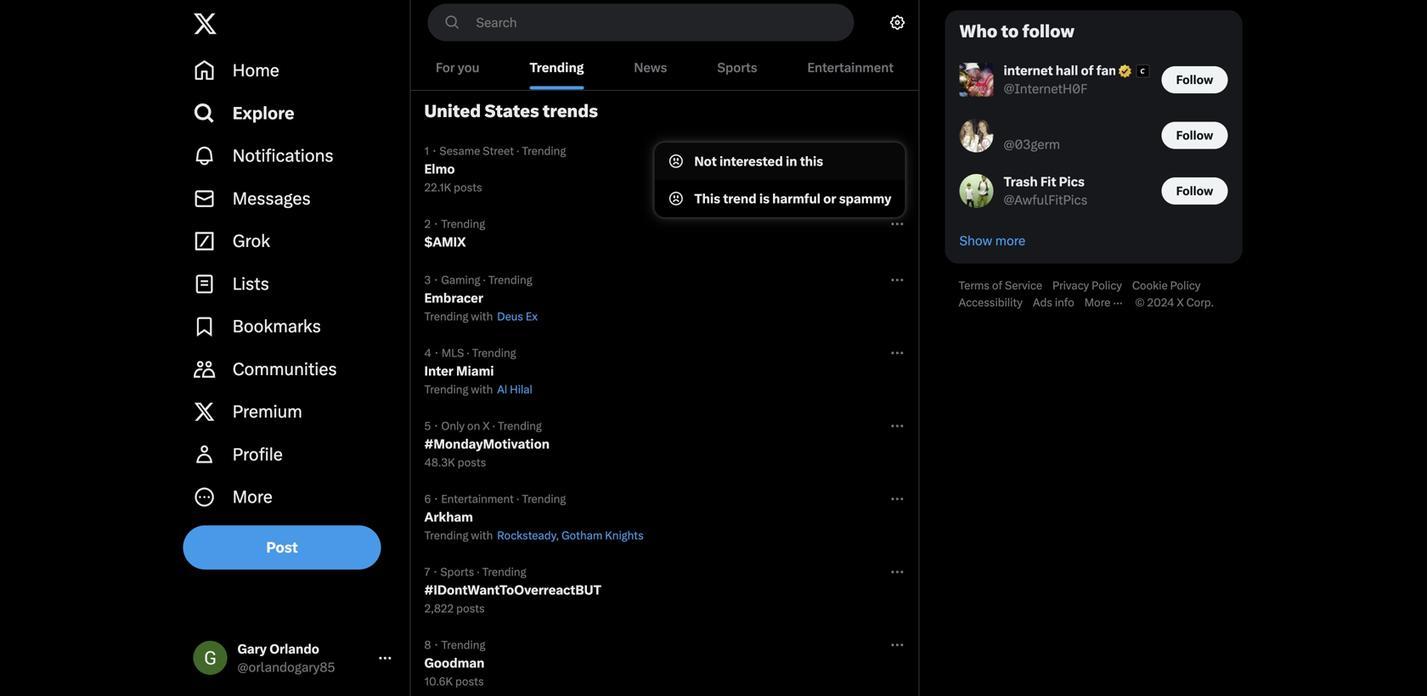 Task type: vqa. For each thing, say whether or not it's contained in the screenshot.


Task type: locate. For each thing, give the bounding box(es) containing it.
united
[[424, 101, 481, 122]]

news link
[[609, 45, 692, 90]]

of
[[1081, 63, 1094, 78], [992, 279, 1003, 292]]

post link
[[183, 526, 381, 570]]

x down cookie policy link
[[1177, 296, 1184, 309]]

is
[[760, 191, 770, 206]]

only
[[441, 420, 465, 433]]

@interneth0f
[[1004, 81, 1088, 96]]

notifications link
[[183, 135, 403, 177]]

tab list
[[411, 45, 919, 90]]

privacy policy
[[1053, 279, 1122, 292]]

1 vertical spatial x
[[483, 420, 490, 433]]

profile link
[[183, 434, 403, 476]]

0 horizontal spatial entertainment
[[441, 493, 514, 506]]

0 horizontal spatial policy
[[1092, 279, 1122, 292]]

trend
[[723, 191, 757, 206]]

harmful
[[773, 191, 821, 206]]

trending up the goodman
[[441, 639, 486, 652]]

7 · sports · trending #idontwanttooverreactbut 2,822 posts
[[424, 564, 602, 616]]

interested
[[720, 154, 783, 169]]

terms of service
[[959, 279, 1043, 292]]

of up accessibility link
[[992, 279, 1003, 292]]

with down arkham
[[471, 529, 493, 543]]

posts right 22.1k at left top
[[454, 181, 482, 194]]

who
[[960, 21, 998, 42]]

· right 1
[[433, 143, 436, 158]]

this trend is harmful or spammy
[[695, 191, 892, 206]]

home timeline element
[[411, 0, 919, 697]]

policy
[[1092, 279, 1122, 292], [1171, 279, 1201, 292]]

0 horizontal spatial of
[[992, 279, 1003, 292]]

2 follow button from the top
[[1162, 122, 1228, 149]]

follow for @interneth0f
[[1177, 72, 1214, 87]]

with for arkham
[[471, 529, 493, 543]]

x right the on at the bottom left of the page
[[483, 420, 490, 433]]

states
[[485, 101, 539, 122]]

0 vertical spatial of
[[1081, 63, 1094, 78]]

3 follow button from the top
[[1162, 177, 1228, 205]]

1 vertical spatial sports
[[440, 566, 474, 579]]

0 vertical spatial entertainment
[[808, 60, 894, 75]]

more
[[996, 233, 1026, 249]]

al
[[497, 383, 507, 396]]

0 horizontal spatial sports
[[440, 566, 474, 579]]

with
[[471, 310, 493, 323], [471, 383, 493, 396], [471, 529, 493, 543]]

3 follow from the top
[[1177, 184, 1214, 198]]

1 vertical spatial with
[[471, 383, 493, 396]]

show
[[960, 233, 993, 249]]

6 · entertainment · trending arkham trending with rocksteady , gotham knights
[[424, 491, 644, 543]]

#idontwanttooverreactbut
[[424, 583, 602, 598]]

premium
[[233, 402, 302, 422]]

trending up #idontwanttooverreactbut
[[482, 566, 526, 579]]

x inside the footer navigation
[[1177, 296, 1184, 309]]

with for embracer
[[471, 310, 493, 323]]

orlando
[[270, 642, 319, 657]]

cookie policy accessibility
[[959, 279, 1201, 309]]

1 with from the top
[[471, 310, 493, 323]]

0 vertical spatial follow button
[[1162, 66, 1228, 93]]

sports inside "tab list"
[[718, 60, 758, 75]]

posts inside 7 · sports · trending #idontwanttooverreactbut 2,822 posts
[[456, 602, 485, 616]]

terms
[[959, 279, 990, 292]]

posts
[[454, 181, 482, 194], [458, 456, 486, 469], [456, 602, 485, 616], [455, 676, 484, 689]]

grok
[[233, 231, 270, 252]]

1 vertical spatial entertainment
[[441, 493, 514, 506]]

2
[[424, 218, 431, 231]]

follow
[[1023, 21, 1075, 42]]

1 vertical spatial follow
[[1177, 128, 1214, 143]]

1 follow from the top
[[1177, 72, 1214, 87]]

0 vertical spatial follow
[[1177, 72, 1214, 87]]

2 with from the top
[[471, 383, 493, 396]]

trending up $amix
[[441, 218, 485, 231]]

entertainment inside entertainment link
[[808, 60, 894, 75]]

posts right 2,822 at the bottom left of page
[[456, 602, 485, 616]]

trending down hilal
[[498, 420, 542, 433]]

for
[[436, 60, 455, 75]]

8
[[424, 639, 431, 652]]

4
[[424, 347, 432, 360]]

· right 2
[[434, 216, 438, 231]]

knights
[[605, 529, 644, 543]]

trending right street
[[522, 144, 566, 158]]

0 vertical spatial x
[[1177, 296, 1184, 309]]

ex
[[526, 310, 538, 323]]

terms of service link
[[959, 279, 1053, 293]]

· right mls
[[467, 347, 470, 360]]

with inside '3 · gaming · trending embracer trending with deus ex'
[[471, 310, 493, 323]]

info
[[1055, 296, 1075, 309]]

policy inside cookie policy accessibility
[[1171, 279, 1201, 292]]

trending up miami
[[472, 347, 516, 360]]

trending inside '8 · trending goodman 10.6k posts'
[[441, 639, 486, 652]]

communities link
[[183, 348, 403, 391]]

@03germ
[[1004, 137, 1061, 152]]

trending up trends
[[530, 60, 584, 75]]

policy right privacy on the top of page
[[1092, 279, 1122, 292]]

with inside 6 · entertainment · trending arkham trending with rocksteady , gotham knights
[[471, 529, 493, 543]]

this
[[695, 191, 721, 206]]

2 · trending $amix
[[424, 216, 485, 250]]

5 · only on x · trending #mondaymotivation 48.3k posts
[[424, 418, 550, 469]]

1 vertical spatial follow button
[[1162, 122, 1228, 149]]

Search search field
[[428, 4, 854, 41]]

2 vertical spatial with
[[471, 529, 493, 543]]

1 policy from the left
[[1092, 279, 1122, 292]]

· up #idontwanttooverreactbut
[[477, 566, 480, 579]]

2 vertical spatial follow button
[[1162, 177, 1228, 205]]

trending down arkham
[[424, 529, 469, 543]]

bookmarks
[[233, 317, 321, 337]]

messages
[[233, 189, 311, 209]]

arkham
[[424, 510, 473, 525]]

explore
[[233, 103, 295, 124]]

trending inside "tab list"
[[530, 60, 584, 75]]

to
[[1001, 21, 1019, 42]]

2 vertical spatial follow
[[1177, 184, 1214, 198]]

al hilal link
[[496, 383, 533, 396]]

privacy policy link
[[1053, 279, 1133, 293]]

· right 8
[[435, 637, 438, 653]]

1 horizontal spatial policy
[[1171, 279, 1201, 292]]

1 follow button from the top
[[1162, 66, 1228, 93]]

with down miami
[[471, 383, 493, 396]]

post
[[266, 539, 298, 556]]

who to follow section
[[946, 11, 1242, 263]]

0 vertical spatial sports
[[718, 60, 758, 75]]

posts down the #mondaymotivation
[[458, 456, 486, 469]]

notifications
[[233, 146, 334, 166]]

1 horizontal spatial entertainment
[[808, 60, 894, 75]]

1 horizontal spatial x
[[1177, 296, 1184, 309]]

0 vertical spatial with
[[471, 310, 493, 323]]

of right the hall
[[1081, 63, 1094, 78]]

mls
[[442, 347, 464, 360]]

sports inside 7 · sports · trending #idontwanttooverreactbut 2,822 posts
[[440, 566, 474, 579]]

with left "deus"
[[471, 310, 493, 323]]

Search query text field
[[466, 5, 854, 40]]

follow
[[1177, 72, 1214, 87], [1177, 128, 1214, 143], [1177, 184, 1214, 198]]

trending inside 5 · only on x · trending #mondaymotivation 48.3k posts
[[498, 420, 542, 433]]

0 horizontal spatial x
[[483, 420, 490, 433]]

lists link
[[183, 263, 403, 305]]

posts down the goodman
[[455, 676, 484, 689]]

accessibility link
[[959, 296, 1033, 310]]

with inside 4 · mls · trending inter miami trending with al hilal
[[471, 383, 493, 396]]

group
[[0, 0, 1428, 697]]

1 vertical spatial of
[[992, 279, 1003, 292]]

3 with from the top
[[471, 529, 493, 543]]

not
[[695, 154, 717, 169]]

group containing not interested in this
[[0, 0, 1428, 697]]

1 horizontal spatial sports
[[718, 60, 758, 75]]

hall
[[1056, 63, 1079, 78]]

follow button for @interneth0f
[[1162, 66, 1228, 93]]

policy up © 2024 x corp.
[[1171, 279, 1201, 292]]

you
[[458, 60, 480, 75]]

2,822
[[424, 602, 454, 616]]

posts inside 5 · only on x · trending #mondaymotivation 48.3k posts
[[458, 456, 486, 469]]

show more
[[960, 233, 1026, 249]]

policy for privacy policy
[[1092, 279, 1122, 292]]

2 policy from the left
[[1171, 279, 1201, 292]]

deus ex link
[[496, 310, 538, 323]]

trending up ,
[[522, 493, 566, 506]]

this trend is harmful or spammy menu item
[[655, 180, 905, 218]]

rocksteady
[[497, 529, 556, 543]]

pics
[[1059, 174, 1085, 190]]

1 horizontal spatial of
[[1081, 63, 1094, 78]]

follow button for @awfulfitpics
[[1162, 177, 1228, 205]]

footer navigation
[[945, 278, 1243, 312]]



Task type: describe. For each thing, give the bounding box(es) containing it.
corp.
[[1187, 296, 1214, 309]]

· right 7
[[434, 564, 437, 580]]

trash
[[1004, 174, 1038, 190]]

· right 4
[[435, 345, 438, 360]]

1
[[424, 144, 429, 158]]

in
[[786, 154, 798, 169]]

@03germ link
[[1004, 136, 1061, 153]]

2 follow from the top
[[1177, 128, 1214, 143]]

7
[[424, 566, 430, 579]]

@interneth0f link
[[1004, 80, 1088, 97]]

48.3k
[[424, 456, 455, 469]]

· inside '8 · trending goodman 10.6k posts'
[[435, 637, 438, 653]]

lists
[[233, 274, 269, 294]]

trending inside 2 · trending $amix
[[441, 218, 485, 231]]

news
[[634, 60, 667, 75]]

on
[[467, 420, 480, 433]]

5
[[424, 420, 431, 433]]

of inside who to follow section
[[1081, 63, 1094, 78]]

4 · mls · trending inter miami trending with al hilal
[[424, 345, 533, 396]]

x inside 5 · only on x · trending #mondaymotivation 48.3k posts
[[483, 420, 490, 433]]

posts inside 1 · sesame street · trending elmo 22.1k posts
[[454, 181, 482, 194]]

· right gaming at top left
[[483, 274, 486, 287]]

3
[[424, 274, 431, 287]]

gaming
[[441, 274, 480, 287]]

tab list containing for you
[[411, 45, 919, 90]]

· right 3
[[434, 272, 438, 287]]

goodman
[[424, 656, 485, 671]]

verified account image
[[1117, 63, 1133, 79]]

accessibility
[[959, 296, 1023, 309]]

gotham
[[562, 529, 603, 543]]

@awfulfitpics
[[1004, 193, 1088, 208]]

trends
[[543, 101, 598, 122]]

entertainment inside 6 · entertainment · trending arkham trending with rocksteady , gotham knights
[[441, 493, 514, 506]]

for you link
[[411, 45, 505, 90]]

©
[[1136, 296, 1145, 309]]

grok link
[[183, 220, 403, 263]]

· right street
[[517, 144, 520, 158]]

ads
[[1033, 296, 1053, 309]]

cookie
[[1133, 279, 1168, 292]]

$amix
[[424, 235, 466, 250]]

· right 5
[[434, 418, 438, 433]]

trending down embracer
[[424, 310, 469, 323]]

united states trends
[[424, 101, 598, 122]]

fit
[[1041, 174, 1057, 190]]

communities
[[233, 359, 337, 380]]

© 2024 x corp.
[[1136, 296, 1214, 309]]

3 · gaming · trending embracer trending with deus ex
[[424, 272, 538, 323]]

or
[[824, 191, 837, 206]]

cookie policy link
[[1133, 279, 1211, 293]]

service
[[1005, 279, 1043, 292]]

trending inside 7 · sports · trending #idontwanttooverreactbut 2,822 posts
[[482, 566, 526, 579]]

who to follow
[[960, 21, 1075, 42]]

gotham knights link
[[562, 529, 644, 543]]

posts inside '8 · trending goodman 10.6k posts'
[[455, 676, 484, 689]]

home
[[233, 60, 279, 81]]

@orlandogary85
[[238, 660, 335, 676]]

policy for cookie policy accessibility
[[1171, 279, 1201, 292]]

this
[[800, 154, 824, 169]]

entertainment link
[[783, 45, 919, 90]]

ads info link
[[1033, 296, 1085, 310]]

1 · sesame street · trending elmo 22.1k posts
[[424, 143, 566, 194]]

privacy
[[1053, 279, 1090, 292]]

show more link
[[946, 219, 1242, 263]]

· up the #mondaymotivation
[[492, 420, 495, 433]]

internet
[[1004, 63, 1053, 78]]

not interested in this
[[695, 154, 824, 169]]

trending down inter
[[424, 383, 469, 396]]

10.6k
[[424, 676, 453, 689]]

trending up "deus"
[[488, 274, 532, 287]]

not interested in this menu item
[[655, 143, 905, 180]]

home link
[[183, 49, 403, 92]]

trending inside 1 · sesame street · trending elmo 22.1k posts
[[522, 144, 566, 158]]

trash fit pics @awfulfitpics
[[1004, 174, 1088, 208]]

trash fit pics link
[[1004, 173, 1088, 192]]

· right 6
[[435, 491, 438, 506]]

bookmarks link
[[183, 305, 403, 348]]

explore link
[[183, 92, 403, 135]]

@awfulfitpics link
[[1004, 192, 1088, 209]]

miami
[[456, 364, 494, 379]]

primary navigation
[[183, 49, 403, 519]]

inter
[[424, 364, 454, 379]]

spammy
[[839, 191, 892, 206]]

2024
[[1148, 296, 1175, 309]]

22.1k
[[424, 181, 451, 194]]

· inside 2 · trending $amix
[[434, 216, 438, 231]]

of inside the footer navigation
[[992, 279, 1003, 292]]

premium link
[[183, 391, 403, 434]]

· up rocksteady link
[[517, 493, 520, 506]]

rocksteady link
[[496, 529, 556, 543]]

follow for @awfulfitpics
[[1177, 184, 1214, 198]]

for you
[[436, 60, 480, 75]]

trending link
[[505, 45, 609, 90]]

gary
[[238, 642, 267, 657]]

gary orlando @orlandogary85
[[238, 642, 335, 676]]

,
[[556, 529, 559, 543]]

sports link
[[692, 45, 783, 90]]



